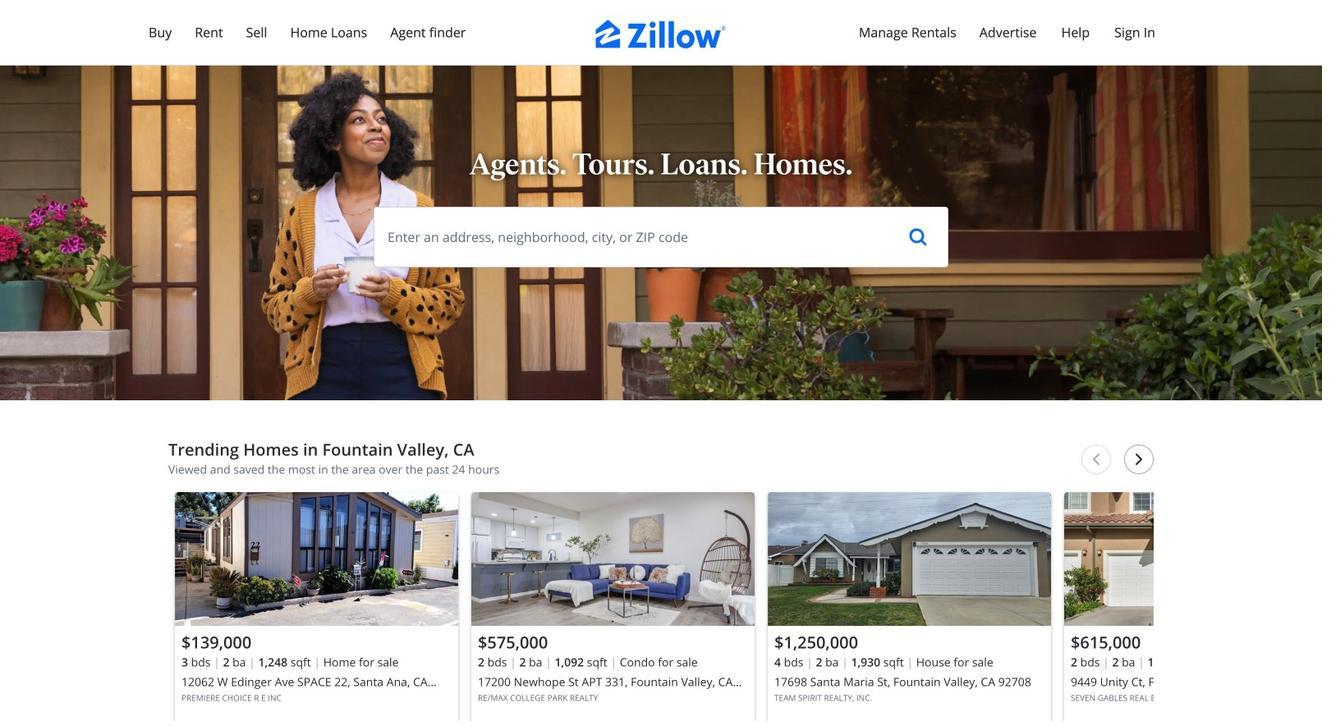 Task type: vqa. For each thing, say whether or not it's contained in the screenshot.
Zillow logo
yes



Task type: describe. For each thing, give the bounding box(es) containing it.
2 group from the left
[[471, 493, 755, 722]]

12062 w edinger ave space 22, santa ana, ca 92704 element
[[175, 493, 458, 722]]

home recommendations carousel element
[[168, 440, 1322, 722]]

17200 newhope st apt 331, fountain valley, ca 92708 element
[[471, 493, 755, 722]]

4 group from the left
[[1064, 493, 1322, 722]]

9449 unity ct, fountain valley, ca 92708 element
[[1064, 493, 1322, 722]]

17698 santa maria st, fountain valley, ca 92708 image
[[768, 493, 1051, 627]]

zillow logo image
[[595, 20, 727, 48]]



Task type: locate. For each thing, give the bounding box(es) containing it.
12062 w edinger ave space 22, santa ana, ca 92704 image
[[175, 493, 458, 627]]

1 group from the left
[[175, 493, 458, 722]]

Enter an address, neighborhood, city, or ZIP code text field
[[374, 208, 885, 267]]

17698 santa maria st, fountain valley, ca 92708 element
[[768, 493, 1051, 722]]

main navigation
[[0, 0, 1322, 271]]

17200 newhope st apt 331, fountain valley, ca 92708 image
[[471, 493, 755, 627]]

9449 unity ct, fountain valley, ca 92708 image
[[1064, 493, 1322, 627]]

group
[[175, 493, 458, 722], [471, 493, 755, 722], [768, 493, 1051, 722], [1064, 493, 1322, 722]]

3 group from the left
[[768, 493, 1051, 722]]

list
[[168, 486, 1322, 722]]



